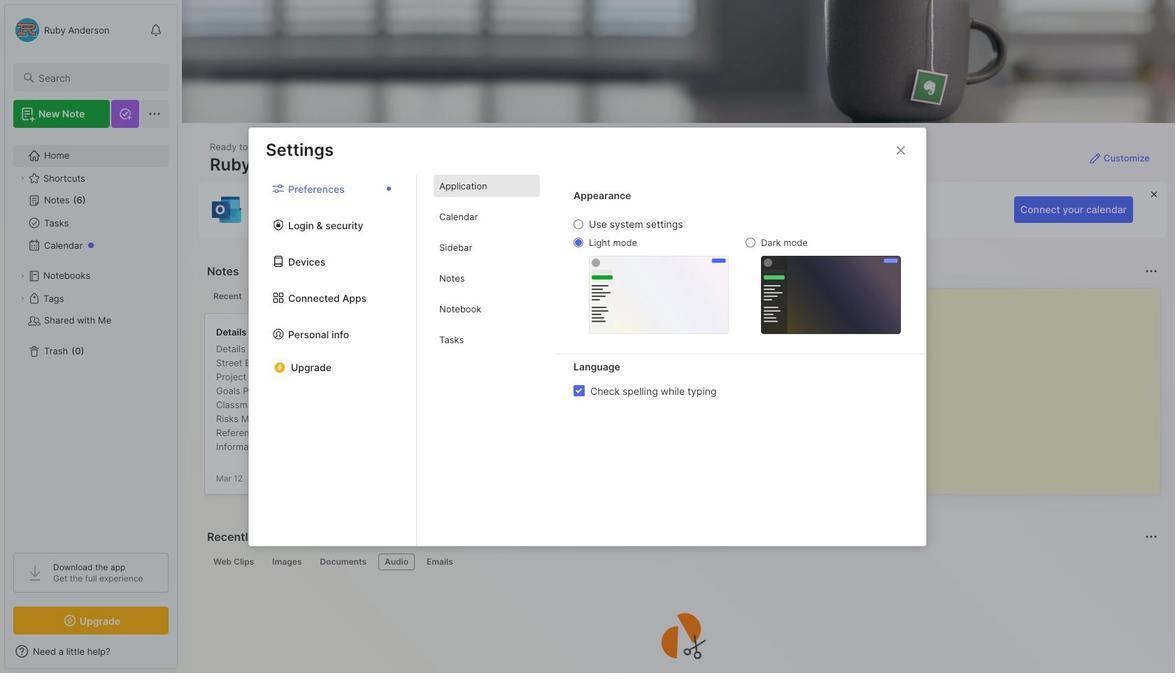Task type: locate. For each thing, give the bounding box(es) containing it.
None search field
[[38, 69, 156, 86]]

tab
[[434, 175, 540, 197], [434, 206, 540, 228], [434, 236, 540, 259], [434, 267, 540, 290], [207, 288, 248, 305], [254, 288, 310, 305], [434, 298, 540, 320], [434, 329, 540, 351], [207, 554, 261, 571], [266, 554, 308, 571], [314, 554, 373, 571], [379, 554, 415, 571], [420, 554, 460, 571]]

main element
[[0, 0, 182, 674]]

tree
[[5, 136, 177, 541]]

row group
[[204, 313, 1086, 504]]

None radio
[[574, 220, 584, 229], [574, 238, 584, 248], [746, 238, 756, 248], [574, 220, 584, 229], [574, 238, 584, 248], [746, 238, 756, 248]]

none search field inside main element
[[38, 69, 156, 86]]

expand notebooks image
[[18, 272, 27, 281]]

None checkbox
[[574, 386, 585, 397]]

tab list
[[249, 175, 417, 546], [417, 175, 557, 546], [207, 288, 831, 305], [207, 554, 1156, 571]]

option group
[[574, 218, 901, 334]]



Task type: vqa. For each thing, say whether or not it's contained in the screenshot.
TAB
yes



Task type: describe. For each thing, give the bounding box(es) containing it.
expand tags image
[[18, 295, 27, 303]]

close image
[[893, 142, 910, 158]]

tree inside main element
[[5, 136, 177, 541]]

Search text field
[[38, 71, 156, 85]]

Start writing… text field
[[866, 289, 1160, 484]]



